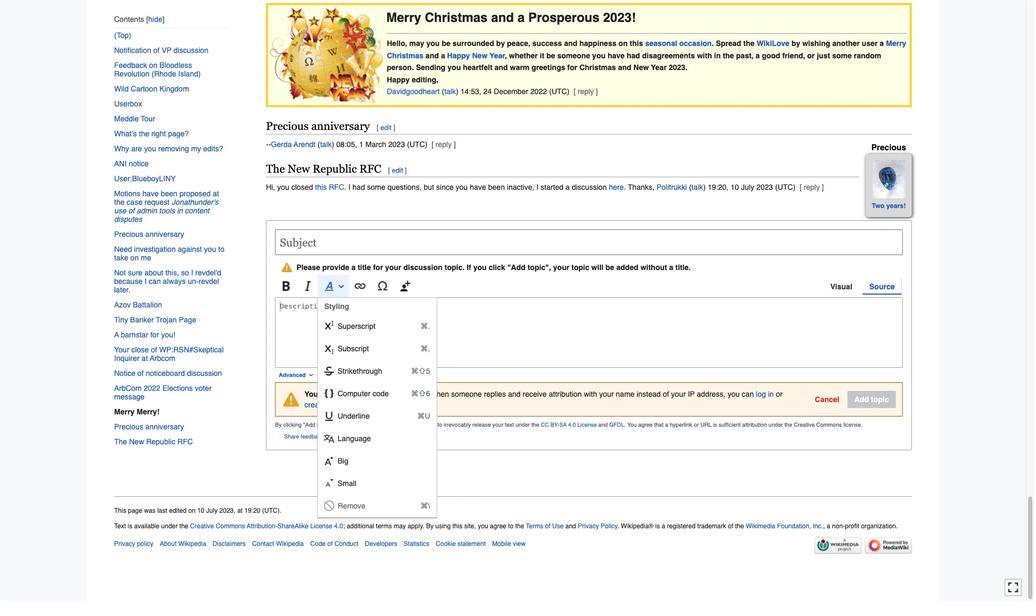 Task type: locate. For each thing, give the bounding box(es) containing it.
0 horizontal spatial 2022
[[144, 384, 160, 392]]

here link
[[609, 183, 624, 192]]

here
[[609, 183, 624, 192]]

about wikipedia
[[160, 540, 206, 548]]

1 vertical spatial republic
[[146, 437, 175, 446]]

new down merry merry!
[[129, 437, 144, 446]]

republic down merry!
[[146, 437, 175, 446]]

december
[[494, 87, 529, 96]]

july left the 2023,
[[206, 507, 218, 515]]

wikipedia down the sharealike
[[276, 540, 304, 548]]

0 vertical spatial by
[[275, 422, 282, 428]]

1 vertical spatial topic",
[[317, 422, 332, 428]]

under
[[516, 422, 530, 428], [769, 422, 783, 428], [161, 523, 178, 530]]

10 right 'edited'
[[197, 507, 205, 515]]

wild cartoon kingdom link
[[114, 81, 228, 96]]

, whether it be someone you have had disagreements with in the past, a good friend, or just some random person. sending you heartfelt and warm greetings for christmas and new year 2023. happy editing,
[[387, 51, 882, 84]]

visual
[[831, 283, 853, 291]]

may right hello,
[[410, 39, 425, 48]]

2 horizontal spatial at
[[237, 507, 243, 515]]

can
[[149, 277, 161, 285], [742, 390, 754, 399]]

can left this,
[[149, 277, 161, 285]]

1 by from the left
[[497, 39, 505, 48]]

1 vertical spatial someone
[[451, 390, 482, 399]]

1 horizontal spatial at
[[213, 189, 219, 198]]

commons
[[817, 422, 842, 428], [216, 523, 245, 530]]

can left log
[[742, 390, 754, 399]]

of left vp
[[153, 46, 160, 54]]

or left just
[[808, 51, 815, 60]]

1 horizontal spatial happy
[[447, 51, 470, 60]]

page
[[128, 507, 142, 515]]

creative down cancel button
[[794, 422, 815, 428]]

2022 inside arbcom 2022 elections voter message
[[144, 384, 160, 392]]

may right terms
[[394, 523, 406, 530]]

2 horizontal spatial for
[[568, 63, 578, 72]]

you inside you are not logged in. to be notified when someone replies and receive attribution with your name instead of your ip address, you can log in or create an account
[[305, 390, 318, 399]]

2 by from the left
[[792, 39, 801, 48]]

0 vertical spatial the new republic rfc
[[266, 163, 381, 176]]

1 horizontal spatial some
[[833, 51, 852, 60]]

gfdl
[[610, 422, 625, 428]]

need investigation against you to take on me link
[[114, 241, 228, 265]]

0 horizontal spatial may
[[394, 523, 406, 530]]

share feedback about this feature link
[[284, 434, 369, 440]]

edit up questions,
[[392, 167, 403, 175]]

userbox
[[114, 99, 142, 108]]

share
[[284, 434, 299, 440]]

discussion
[[174, 46, 209, 54], [572, 183, 607, 192], [404, 264, 443, 272], [187, 369, 222, 377]]

republic up this rfc link
[[313, 163, 357, 176]]

0 horizontal spatial privacy
[[114, 540, 135, 548]]

merry for merry christmas
[[886, 39, 907, 48]]

1 horizontal spatial talk
[[445, 87, 456, 96]]

1 horizontal spatial republic
[[313, 163, 357, 176]]

are inside you are not logged in. to be notified when someone replies and receive attribution with your name instead of your ip address, you can log in or create an account
[[320, 390, 332, 399]]

0 vertical spatial are
[[131, 144, 142, 153]]

)
[[456, 87, 459, 96], [332, 140, 334, 149], [704, 183, 706, 192]]

0 vertical spatial the
[[266, 163, 285, 176]]

1 horizontal spatial "add
[[508, 264, 526, 272]]

0 horizontal spatial reply
[[436, 140, 452, 149]]

on down notification of vp discussion
[[149, 61, 158, 69]]

advanced
[[279, 372, 306, 379]]

2 wikipedia from the left
[[276, 540, 304, 548]]

precious anniversary up investigation
[[114, 230, 184, 238]]

1 vertical spatial topic
[[872, 396, 889, 404]]

- left arendt
[[269, 140, 271, 149]]

precious anniversary link
[[114, 226, 228, 241], [114, 419, 228, 434]]

-
[[266, 140, 269, 149], [269, 140, 271, 149]]

i left started
[[537, 183, 539, 192]]

Description text field
[[276, 298, 903, 368]]

year up heartfelt
[[490, 51, 505, 60]]

discussion left 'here'
[[572, 183, 607, 192]]

topic inside button
[[872, 396, 889, 404]]

new up heartfelt
[[472, 51, 488, 60]]

this left the site,
[[453, 523, 463, 530]]

fullscreen image
[[1008, 582, 1019, 593]]

in right log
[[768, 390, 774, 399]]

1 vertical spatial at
[[142, 354, 148, 362]]

0 vertical spatial [ edit ]
[[377, 124, 396, 132]]

2022 down noticeboard
[[144, 384, 160, 392]]

a
[[518, 10, 525, 25], [880, 39, 884, 48], [441, 51, 445, 60], [756, 51, 760, 60], [566, 183, 570, 192], [352, 264, 356, 272], [670, 264, 674, 272], [666, 422, 669, 428], [662, 523, 666, 530], [827, 523, 831, 530]]

wikipedia for about wikipedia
[[178, 540, 206, 548]]

happy inside , whether it be someone you have had disagreements with in the past, a good friend, or just some random person. sending you heartfelt and warm greetings for christmas and new year 2023. happy editing,
[[387, 75, 410, 84]]

1 vertical spatial happy
[[387, 75, 410, 84]]

about for this
[[325, 434, 339, 440]]

text
[[505, 422, 514, 428]]

footer
[[114, 497, 912, 558]]

[ edit ] up march at left
[[377, 124, 396, 132]]

license.
[[844, 422, 863, 428]]

;
[[343, 523, 345, 530]]

2 horizontal spatial christmas
[[580, 63, 616, 72]]

with left name
[[584, 390, 597, 399]]

1 vertical spatial rfc
[[329, 183, 344, 192]]

sharealike
[[278, 523, 309, 530]]

hyperlink
[[670, 422, 693, 428]]

heartfelt
[[463, 63, 493, 72]]

2023 right 19:20,
[[757, 183, 774, 192]]

1 horizontal spatial are
[[320, 390, 332, 399]]

and left gfdl in the right bottom of the page
[[599, 422, 608, 428]]

1 vertical spatial precious anniversary link
[[114, 419, 228, 434]]

1 vertical spatial edit
[[392, 167, 403, 175]]

10
[[731, 183, 739, 192], [197, 507, 205, 515]]

wikipedia for contact wikipedia
[[276, 540, 304, 548]]

had for disagreements
[[627, 51, 640, 60]]

started
[[541, 183, 564, 192]]

will
[[592, 264, 604, 272]]

sa
[[560, 422, 567, 428]]

0 horizontal spatial creative
[[190, 523, 214, 530]]

under down log in link
[[769, 422, 783, 428]]

your
[[385, 264, 402, 272], [553, 264, 570, 272], [600, 390, 614, 399], [672, 390, 686, 399], [493, 422, 504, 428]]

2022 down greetings
[[531, 87, 547, 96]]

alert image
[[282, 262, 292, 273]]

0 vertical spatial edit link
[[381, 124, 392, 132]]

be right to
[[395, 390, 403, 399]]

notified
[[405, 390, 429, 399]]

elections
[[163, 384, 193, 392]]

0 horizontal spatial someone
[[451, 390, 482, 399]]

0 vertical spatial christmas
[[425, 10, 488, 25]]

-- gerda arendt ( talk ) 08:05, 1 march 2023 (utc) [ reply ]
[[266, 140, 456, 149]]

is right text
[[128, 523, 132, 530]]

in.
[[374, 390, 383, 399]]

or inside you are not logged in. to be notified when someone replies and receive attribution with your name instead of your ip address, you can log in or create an account
[[776, 390, 783, 399]]

. left the "thanks,"
[[624, 183, 626, 192]]

) left 19:20,
[[704, 183, 706, 192]]

2 vertical spatial christmas
[[580, 63, 616, 72]]

0 horizontal spatial license
[[310, 523, 333, 530]]

cc by-sa 4.0 license link
[[541, 422, 597, 428]]

1 vertical spatial had
[[353, 183, 365, 192]]

without
[[641, 264, 667, 272]]

by left clicking
[[275, 422, 282, 428]]

1 vertical spatial year
[[651, 63, 667, 72]]

0 vertical spatial 10
[[731, 183, 739, 192]]

terms
[[376, 523, 392, 530]]

edit link up march at left
[[381, 124, 392, 132]]

the inside motions have been proposed at the case request
[[114, 198, 125, 206]]

10 right 19:20,
[[731, 183, 739, 192]]

edited
[[169, 507, 187, 515]]

0 horizontal spatial with
[[584, 390, 597, 399]]

christmas up person.
[[387, 51, 424, 60]]

someone
[[558, 51, 590, 60], [451, 390, 482, 399]]

christmas up surrounded
[[425, 10, 488, 25]]

topic", right click
[[528, 264, 551, 272]]

1 horizontal spatial year
[[651, 63, 667, 72]]

occasion
[[680, 39, 712, 48]]

1 horizontal spatial by
[[426, 523, 434, 530]]

agree
[[344, 422, 359, 428], [422, 422, 436, 428], [639, 422, 653, 428], [490, 523, 507, 530]]

1 vertical spatial with
[[584, 390, 597, 399]]

seasonal occasion link
[[646, 39, 712, 48]]

notice of noticeboard discussion link
[[114, 366, 228, 381]]

christmas inside the merry christmas
[[387, 51, 424, 60]]

italic ⌘i image
[[303, 275, 313, 298]]

about inside not sure about this, so i revdel'd because i can always un-revdel later.
[[145, 268, 163, 277]]

for
[[568, 63, 578, 72], [373, 264, 383, 272], [150, 330, 159, 339]]

admin
[[137, 206, 157, 215]]

organization.
[[862, 523, 898, 530]]

precious anniversary up arendt
[[266, 120, 370, 133]]

about for this,
[[145, 268, 163, 277]]

sufficient
[[719, 422, 741, 428]]

you right gfdl link
[[628, 422, 637, 428]]

talk left 19:20,
[[692, 183, 704, 192]]

year down disagreements
[[651, 63, 667, 72]]

1 vertical spatial in
[[177, 206, 183, 215]]

1 wikipedia from the left
[[178, 540, 206, 548]]

you right address,
[[728, 390, 740, 399]]

merry up hello,
[[387, 10, 421, 25]]

a left registered
[[662, 523, 666, 530]]

1 vertical spatial ,
[[824, 523, 825, 530]]

topic right add
[[872, 396, 889, 404]]

had inside , whether it be someone you have had disagreements with in the past, a good friend, or just some random person. sending you heartfelt and warm greetings for christmas and new year 2023. happy editing,
[[627, 51, 640, 60]]

meddle tour
[[114, 114, 155, 123]]

0 vertical spatial at
[[213, 189, 219, 198]]

and left warm
[[495, 63, 508, 72]]

(utc) inside footer
[[262, 507, 280, 515]]

by left peace,
[[497, 39, 505, 48]]

christmas for merry christmas
[[387, 51, 424, 60]]

merry inside the merry christmas
[[886, 39, 907, 48]]

privacy left the policy
[[578, 523, 599, 530]]

1 vertical spatial talk link
[[320, 140, 332, 149]]

1 horizontal spatial attribution
[[743, 422, 767, 428]]

for right title
[[373, 264, 383, 272]]

of right use
[[128, 206, 135, 215]]

1 vertical spatial 2023
[[757, 183, 774, 192]]

be
[[442, 39, 451, 48], [547, 51, 556, 60], [606, 264, 615, 272], [395, 390, 403, 399]]

create
[[305, 401, 325, 410]]

about down me
[[145, 268, 163, 277]]

inquirer
[[114, 354, 140, 362]]

2 precious anniversary link from the top
[[114, 419, 228, 434]]

for right greetings
[[568, 63, 578, 72]]

or inside , whether it be someone you have had disagreements with in the past, a good friend, or just some random person. sending you heartfelt and warm greetings for christmas and new year 2023. happy editing,
[[808, 51, 815, 60]]

edit link for the new republic rfc
[[392, 167, 403, 175]]

wikipedia
[[178, 540, 206, 548], [276, 540, 304, 548]]

1 vertical spatial the
[[114, 437, 127, 446]]

talk link left 19:20,
[[692, 183, 704, 192]]

been down user:blueboyliny link on the top left of page
[[161, 189, 178, 198]]

1 vertical spatial reply
[[436, 140, 452, 149]]

0 vertical spatial precious anniversary
[[266, 120, 370, 133]]

arbcom
[[114, 384, 142, 392]]

or right log in link
[[776, 390, 783, 399]]

1 horizontal spatial commons
[[817, 422, 842, 428]]

this page was last edited on 10 july 2023, at 19:20 (utc) .
[[114, 507, 282, 515]]

0 horizontal spatial "add
[[303, 422, 315, 428]]

. left wikipedia®
[[618, 523, 620, 530]]

1 horizontal spatial with
[[697, 51, 712, 60]]

footer containing this page was last edited on 10 july 2023, at 19:20
[[114, 497, 912, 558]]

reply button for -- gerda arendt ( talk ) 08:05, 1 march 2023 (utc) [ reply ]
[[436, 140, 452, 149]]

you down happiness
[[593, 51, 606, 60]]

anniversary up investigation
[[145, 230, 184, 238]]

0 vertical spatial rfc
[[360, 163, 381, 176]]

you
[[305, 390, 318, 399], [628, 422, 637, 428]]

the new republic rfc up this rfc link
[[266, 163, 381, 176]]

ip
[[688, 390, 695, 399]]

0 horizontal spatial in
[[177, 206, 183, 215]]

about wikipedia link
[[160, 540, 206, 548]]

had right this rfc link
[[353, 183, 365, 192]]

1 horizontal spatial by
[[792, 39, 801, 48]]

on right happiness
[[619, 39, 628, 48]]

you up create
[[305, 390, 318, 399]]

1 vertical spatial may
[[394, 523, 406, 530]]

are right why
[[131, 144, 142, 153]]

0 vertical spatial privacy
[[578, 523, 599, 530]]

someone right when
[[451, 390, 482, 399]]

0 horizontal spatial about
[[145, 268, 163, 277]]

0 horizontal spatial 10
[[197, 507, 205, 515]]

(top)
[[114, 31, 131, 39]]

create an account link
[[305, 401, 364, 410]]

(rhode
[[152, 69, 176, 78]]

a right user
[[880, 39, 884, 48]]

2 horizontal spatial talk link
[[692, 183, 704, 192]]

but
[[424, 183, 434, 192]]

of right the close
[[151, 345, 157, 354]]

0 horizontal spatial )
[[332, 140, 334, 149]]

at inside footer
[[237, 507, 243, 515]]

have
[[608, 51, 625, 60], [470, 183, 486, 192], [143, 189, 159, 198]]

at inside your close of wp:rsn#skeptical inquirer at arbcom
[[142, 354, 148, 362]]

[ edit ] for precious anniversary
[[377, 124, 396, 132]]

⌘,
[[421, 345, 430, 353]]

have inside motions have been proposed at the case request
[[143, 189, 159, 198]]

another
[[833, 39, 860, 48]]

2 vertical spatial in
[[768, 390, 774, 399]]

i
[[349, 183, 351, 192], [537, 183, 539, 192], [191, 268, 193, 277], [145, 277, 147, 285]]

the new republic rfc link
[[114, 434, 228, 449]]

your left will
[[553, 264, 570, 272]]

the inside , whether it be someone you have had disagreements with in the past, a good friend, or just some random person. sending you heartfelt and warm greetings for christmas and new year 2023. happy editing,
[[723, 51, 734, 60]]

0 vertical spatial creative
[[794, 422, 815, 428]]

0 horizontal spatial at
[[142, 354, 148, 362]]

1 horizontal spatial topic
[[872, 396, 889, 404]]

of right instead on the bottom of page
[[663, 390, 669, 399]]

0 horizontal spatial have
[[143, 189, 159, 198]]

to
[[385, 390, 393, 399]]

0 vertical spatial merry
[[387, 10, 421, 25]]

just
[[817, 51, 831, 60]]

anniversary up 08:05,
[[312, 120, 370, 133]]

0 vertical spatial ,
[[505, 51, 507, 60]]

2 vertical spatial merry
[[114, 407, 135, 416]]

edit for the new republic rfc
[[392, 167, 403, 175]]

in inside , whether it be someone you have had disagreements with in the past, a good friend, or just some random person. sending you heartfelt and warm greetings for christmas and new year 2023. happy editing,
[[715, 51, 721, 60]]

tiny banker trojan page
[[114, 315, 196, 324]]

1 horizontal spatial rfc
[[329, 183, 344, 192]]

you inside you are not logged in. to be notified when someone replies and receive attribution with your name instead of your ip address, you can log in or create an account
[[728, 390, 740, 399]]

1 vertical spatial christmas
[[387, 51, 424, 60]]

talk left 14:53, on the left top of the page
[[445, 87, 456, 96]]

precious anniversary link up need investigation against you to take on me
[[114, 226, 228, 241]]

remove
[[338, 502, 366, 511]]

userbox link
[[114, 96, 228, 111]]

0 horizontal spatial had
[[353, 183, 365, 192]]

wikilove link
[[757, 39, 790, 48]]

1 horizontal spatial merry
[[387, 10, 421, 25]]

rfc right closed at the left of page
[[329, 183, 344, 192]]

4.0 up code of conduct
[[334, 523, 343, 530]]

need
[[114, 245, 132, 253]]

edit link for precious anniversary
[[381, 124, 392, 132]]

source tab
[[863, 279, 902, 296]]

,
[[505, 51, 507, 60], [824, 523, 825, 530]]

[ edit ] for the new republic rfc
[[388, 167, 407, 175]]

1 vertical spatial edit link
[[392, 167, 403, 175]]

terms
[[526, 523, 544, 530]]

1 vertical spatial [ edit ]
[[388, 167, 407, 175]]

2 horizontal spatial or
[[808, 51, 815, 60]]

christmas inside , whether it be someone you have had disagreements with in the past, a good friend, or just some random person. sending you heartfelt and warm greetings for christmas and new year 2023. happy editing,
[[580, 63, 616, 72]]

with inside , whether it be someone you have had disagreements with in the past, a good friend, or just some random person. sending you heartfelt and warm greetings for christmas and new year 2023. happy editing,
[[697, 51, 712, 60]]

[ edit ]
[[377, 124, 396, 132], [388, 167, 407, 175]]

under inside footer
[[161, 523, 178, 530]]

1 vertical spatial about
[[325, 434, 339, 440]]

2 horizontal spatial reply button
[[804, 183, 820, 192]]

1 precious anniversary link from the top
[[114, 226, 228, 241]]

0 vertical spatial precious anniversary link
[[114, 226, 228, 241]]

0 horizontal spatial been
[[161, 189, 178, 198]]

precious
[[266, 120, 309, 133], [872, 142, 907, 152], [114, 230, 143, 238], [114, 422, 143, 431]]

0 horizontal spatial are
[[131, 144, 142, 153]]

big
[[338, 457, 349, 466]]

i right so
[[191, 268, 193, 277]]

always
[[163, 277, 186, 285]]

, left non-
[[824, 523, 825, 530]]

edit link up questions,
[[392, 167, 403, 175]]

republic inside "the new republic rfc" link
[[146, 437, 175, 446]]

log
[[756, 390, 766, 399]]

and inside you are not logged in. to be notified when someone replies and receive attribution with your name instead of your ip address, you can log in or create an account
[[508, 390, 521, 399]]

whether
[[509, 51, 538, 60]]

2023 right march at left
[[389, 140, 405, 149]]

0 horizontal spatial under
[[161, 523, 178, 530]]

topic", up share feedback about this feature
[[317, 422, 332, 428]]

) left 14:53, on the left top of the page
[[456, 87, 459, 96]]



Task type: vqa. For each thing, say whether or not it's contained in the screenshot.
the bottom from
no



Task type: describe. For each thing, give the bounding box(es) containing it.
surrounded
[[453, 39, 494, 48]]

contents hide
[[114, 15, 163, 23]]

1 vertical spatial you
[[628, 422, 637, 428]]

1 vertical spatial privacy
[[114, 540, 135, 548]]

url
[[701, 422, 712, 428]]

1 horizontal spatial 4.0
[[568, 422, 576, 428]]

2 horizontal spatial (
[[689, 183, 692, 192]]

1 horizontal spatial 2022
[[531, 87, 547, 96]]

this left 'feature'
[[341, 434, 350, 440]]

been inside motions have been proposed at the case request
[[161, 189, 178, 198]]

be inside , whether it be someone you have had disagreements with in the past, a good friend, or just some random person. sending you heartfelt and warm greetings for christmas and new year 2023. happy editing,
[[547, 51, 556, 60]]

registered
[[667, 523, 696, 530]]

your left name
[[600, 390, 614, 399]]

2 - from the left
[[269, 140, 271, 149]]

0 horizontal spatial is
[[128, 523, 132, 530]]

merry christmas link
[[387, 39, 907, 60]]

1 vertical spatial (
[[318, 140, 320, 149]]

your left text
[[493, 422, 504, 428]]

computer
[[338, 390, 371, 398]]

july inside footer
[[206, 507, 218, 515]]

battalion
[[133, 300, 162, 309]]

share feedback about this feature
[[284, 434, 369, 440]]

later.
[[114, 285, 130, 294]]

a inside , whether it be someone you have had disagreements with in the past, a good friend, or just some random person. sending you heartfelt and warm greetings for christmas and new year 2023. happy editing,
[[756, 51, 760, 60]]

and down "hello, may you be surrounded by peace, success and happiness on this seasonal occasion . spread the wikilove by wishing another user a"
[[618, 63, 632, 72]]

1 horizontal spatial the
[[266, 163, 285, 176]]

and a happy new year
[[424, 51, 505, 60]]

discussion up mention a user image
[[404, 264, 443, 272]]

agree inside footer
[[490, 523, 507, 530]]

1 horizontal spatial under
[[516, 422, 530, 428]]

0 vertical spatial commons
[[817, 422, 842, 428]]

you inside footer
[[478, 523, 488, 530]]

. down 08:05,
[[344, 183, 346, 192]]

agree down ⌘u
[[422, 422, 436, 428]]

thanks,
[[628, 183, 655, 192]]

of inside your close of wp:rsn#skeptical inquirer at arbcom
[[151, 345, 157, 354]]

discussion up bloodless
[[174, 46, 209, 54]]

cookie
[[436, 540, 456, 548]]

0 horizontal spatial by
[[275, 422, 282, 428]]

2 vertical spatial reply button
[[804, 183, 820, 192]]

and inside footer
[[566, 523, 576, 530]]

statistics link
[[404, 540, 430, 548]]

1 horizontal spatial )
[[456, 87, 459, 96]]

powered by mediawiki image
[[865, 538, 912, 554]]

1 horizontal spatial have
[[470, 183, 486, 192]]

wp:rsn#skeptical
[[159, 345, 224, 354]]

2 horizontal spatial rfc
[[360, 163, 381, 176]]

are for why
[[131, 144, 142, 153]]

wikipedia®
[[621, 523, 654, 530]]

politrukki
[[657, 183, 687, 192]]

you inside need investigation against you to take on me
[[204, 245, 216, 253]]

⌘.
[[421, 322, 430, 331]]

a right started
[[566, 183, 570, 192]]

had for some
[[353, 183, 365, 192]]

on inside feedback on bloodless revolution (rhode island)
[[149, 61, 158, 69]]

meddle tour link
[[114, 111, 228, 126]]

code
[[310, 540, 326, 548]]

1 vertical spatial 10
[[197, 507, 205, 515]]

reply button for davidgoodheart ( talk ) 14:53, 24 december 2022 (utc) [ reply ]
[[578, 87, 594, 96]]

content
[[185, 206, 210, 215]]

log in link
[[756, 390, 774, 399]]

, inside , whether it be someone you have had disagreements with in the past, a good friend, or just some random person. sending you heartfelt and warm greetings for christmas and new year 2023. happy editing,
[[505, 51, 507, 60]]

you right hi,
[[277, 183, 289, 192]]

foundation,
[[778, 523, 812, 530]]

closed
[[292, 183, 313, 192]]

2 vertical spatial rfc
[[177, 437, 193, 446]]

of inside you are not logged in. to be notified when someone replies and receive attribution with your name instead of your ip address, you can log in or create an account
[[663, 390, 669, 399]]

wikimedia foundation image
[[815, 538, 862, 554]]

spread
[[716, 39, 742, 48]]

and up peace,
[[491, 10, 514, 25]]

1
[[359, 140, 364, 149]]

new inside , whether it be someone you have had disagreements with in the past, a good friend, or just some random person. sending you heartfelt and warm greetings for christmas and new year 2023. happy editing,
[[634, 63, 649, 72]]

0 horizontal spatial the new republic rfc
[[114, 437, 193, 446]]

may inside footer
[[394, 523, 406, 530]]

of inside the notification of vp discussion link
[[153, 46, 160, 54]]

agree left that
[[639, 422, 653, 428]]

0 horizontal spatial year
[[490, 51, 505, 60]]

not sure about this, so i revdel'd because i can always un-revdel later.
[[114, 268, 221, 294]]

0 horizontal spatial or
[[694, 422, 699, 428]]

some inside , whether it be someone you have had disagreements with in the past, a good friend, or just some random person. sending you heartfelt and warm greetings for christmas and new year 2023. happy editing,
[[833, 51, 852, 60]]

to left our
[[360, 422, 365, 428]]

of left use
[[545, 523, 551, 530]]

styling
[[324, 303, 349, 311]]

this inside footer
[[453, 523, 463, 530]]

2 vertical spatial reply
[[804, 183, 820, 192]]

removing
[[158, 144, 189, 153]]

to left irrevocably
[[438, 422, 442, 428]]

edits?
[[203, 144, 223, 153]]

merry for merry merry!
[[114, 407, 135, 416]]

1 - from the left
[[266, 140, 269, 149]]

random
[[854, 51, 882, 60]]

a right that
[[666, 422, 669, 428]]

2 horizontal spatial is
[[713, 422, 717, 428]]

feedback
[[301, 434, 324, 440]]

i right sure
[[145, 277, 147, 285]]

barnstar
[[121, 330, 148, 339]]

release
[[473, 422, 491, 428]]

4.0 inside footer
[[334, 523, 343, 530]]

1 horizontal spatial privacy
[[578, 523, 599, 530]]

. down name
[[625, 422, 626, 428]]

you right 'since'
[[456, 183, 468, 192]]

prosperous
[[529, 10, 600, 25]]

and up sending
[[426, 51, 439, 60]]

0 horizontal spatial topic",
[[317, 422, 332, 428]]

0 horizontal spatial some
[[367, 183, 386, 192]]

. up the sharealike
[[280, 507, 282, 515]]

a left title.
[[670, 264, 674, 272]]

1 vertical spatial )
[[332, 140, 334, 149]]

at inside motions have been proposed at the case request
[[213, 189, 219, 198]]

attribution inside you are not logged in. to be notified when someone replies and receive attribution with your name instead of your ip address, you can log in or create an account
[[549, 390, 582, 399]]

right
[[151, 129, 166, 138]]

developers
[[365, 540, 398, 548]]

a up sending
[[441, 51, 445, 60]]

non-
[[833, 523, 845, 530]]

1 horizontal spatial for
[[373, 264, 383, 272]]

of right trademark on the right
[[728, 523, 734, 530]]

(top) link
[[114, 27, 228, 42]]

commons inside footer
[[216, 523, 245, 530]]

please provide a title for your discussion topic. if you click "add topic", your topic will be added without a title.
[[297, 264, 691, 272]]

disagreements
[[642, 51, 695, 60]]

1 vertical spatial talk
[[320, 140, 332, 149]]

be inside you are not logged in. to be notified when someone replies and receive attribution with your name instead of your ip address, you can log in or create an account
[[395, 390, 403, 399]]

2023!
[[603, 10, 636, 25]]

a barnstar for you! link
[[114, 327, 228, 342]]

0 vertical spatial anniversary
[[312, 120, 370, 133]]

1 horizontal spatial ,
[[824, 523, 825, 530]]

. left spread
[[712, 39, 714, 48]]

inactive,
[[507, 183, 535, 192]]

cartoon
[[131, 84, 158, 93]]

you right if
[[474, 264, 487, 272]]

1 vertical spatial by
[[426, 523, 434, 530]]

source
[[870, 283, 895, 291]]

against
[[178, 245, 202, 253]]

0 horizontal spatial topic
[[572, 264, 590, 272]]

be right will
[[606, 264, 615, 272]]

success
[[533, 39, 562, 48]]

talk link for ) 08:05, 1 march 2023 (utc)
[[320, 140, 332, 149]]

tiny
[[114, 315, 128, 324]]

0 vertical spatial topic",
[[528, 264, 551, 272]]

mention a user image
[[400, 275, 411, 298]]

your up special character icon
[[385, 264, 402, 272]]

davidgoodheart ( talk ) 14:53, 24 december 2022 (utc) [ reply ]
[[387, 87, 598, 96]]

can inside not sure about this, so i revdel'd because i can always un-revdel later.
[[149, 277, 161, 285]]

can inside you are not logged in. to be notified when someone replies and receive attribution with your name instead of your ip address, you can log in or create an account
[[742, 390, 754, 399]]

you down "what's the right page?"
[[144, 144, 156, 153]]

ani notice link
[[114, 156, 228, 171]]

conduct
[[335, 540, 359, 548]]

1 horizontal spatial is
[[656, 523, 660, 530]]

of right code
[[328, 540, 333, 548]]

2 vertical spatial talk link
[[692, 183, 704, 192]]

Subject text field
[[275, 230, 903, 255]]

2 horizontal spatial )
[[704, 183, 706, 192]]

1 horizontal spatial may
[[410, 39, 425, 48]]

logged
[[347, 390, 372, 399]]

hi, you closed this rfc . i had some questions, but since you have been inactive, i started a discussion here . thanks, politrukki ( talk ) 19:20, 10 july 2023 (utc) [ reply ]
[[266, 183, 824, 192]]

this rfc link
[[315, 183, 344, 192]]

you down and a happy new year
[[448, 63, 461, 72]]

to inside footer
[[508, 523, 514, 530]]

merry merry! link
[[114, 404, 235, 419]]

click
[[489, 264, 506, 272]]

1 horizontal spatial been
[[488, 183, 505, 192]]

our
[[367, 422, 375, 428]]

1 vertical spatial anniversary
[[145, 230, 184, 238]]

not
[[334, 390, 345, 399]]

on right 'edited'
[[188, 507, 196, 515]]

notification of vp discussion link
[[114, 42, 228, 57]]

license inside footer
[[310, 523, 333, 530]]

revdel'd
[[195, 268, 221, 277]]

2 vertical spatial anniversary
[[145, 422, 184, 431]]

creative commons attribution-sharealike license 4.0 link
[[190, 523, 343, 530]]

for inside , whether it be someone you have had disagreements with in the past, a good friend, or just some random person. sending you heartfelt and warm greetings for christmas and new year 2023. happy editing,
[[568, 63, 578, 72]]

0 vertical spatial license
[[578, 422, 597, 428]]

a left non-
[[827, 523, 831, 530]]

of inside "jonathunder's use of admin tools in content disputes"
[[128, 206, 135, 215]]

1 vertical spatial attribution
[[743, 422, 767, 428]]

please
[[297, 264, 320, 272]]

profit
[[845, 523, 860, 530]]

politrukki link
[[657, 183, 687, 192]]

1 horizontal spatial 10
[[731, 183, 739, 192]]

on inside need investigation against you to take on me
[[130, 253, 139, 262]]

sending
[[416, 63, 446, 72]]

year inside , whether it be someone you have had disagreements with in the past, a good friend, or just some random person. sending you heartfelt and warm greetings for christmas and new year 2023. happy editing,
[[651, 63, 667, 72]]

new up closed at the left of page
[[288, 163, 310, 176]]

2023,
[[219, 507, 236, 515]]

edit for precious anniversary
[[381, 124, 392, 132]]

link ⌘k image
[[355, 275, 366, 298]]

vp
[[162, 46, 172, 54]]

a up peace,
[[518, 10, 525, 25]]

0 vertical spatial july
[[741, 183, 755, 192]]

you up sending
[[427, 39, 440, 48]]

mobile view link
[[492, 540, 526, 548]]

to inside need investigation against you to take on me
[[218, 245, 225, 253]]

0 vertical spatial reply
[[578, 87, 594, 96]]

address,
[[697, 390, 726, 399]]

agree down the underline
[[344, 422, 359, 428]]

2 horizontal spatial talk
[[692, 183, 704, 192]]

why are you removing my edits? link
[[114, 141, 228, 156]]

someone inside , whether it be someone you have had disagreements with in the past, a good friend, or just some random person. sending you heartfelt and warm greetings for christmas and new year 2023. happy editing,
[[558, 51, 590, 60]]

you!
[[161, 330, 175, 339]]

add topic
[[855, 396, 889, 404]]

disclaimers
[[213, 540, 246, 548]]

discussion up voter
[[187, 369, 222, 377]]

precious anniversary for 2nd precious anniversary link from the bottom
[[114, 230, 184, 238]]

0 vertical spatial happy
[[447, 51, 470, 60]]

gfdl link
[[610, 422, 625, 428]]

in inside you are not logged in. to be notified when someone replies and receive attribution with your name instead of your ip address, you can log in or create an account
[[768, 390, 774, 399]]

0 vertical spatial "add
[[508, 264, 526, 272]]

island)
[[178, 69, 201, 78]]

you up share feedback about this feature
[[334, 422, 343, 428]]

use
[[114, 206, 126, 215]]

and down ⌘u
[[411, 422, 420, 428]]

precious anniversary for first precious anniversary link from the bottom
[[114, 422, 184, 431]]

talk link for ) 14:53, 24 december 2022 (utc)
[[445, 87, 456, 96]]

a left title
[[352, 264, 356, 272]]

warm
[[510, 63, 530, 72]]

bold ⌘b image
[[281, 275, 292, 298]]

in inside "jonathunder's use of admin tools in content disputes"
[[177, 206, 183, 215]]

what's the right page?
[[114, 129, 189, 138]]

irrevocably
[[444, 422, 471, 428]]

0 horizontal spatial the
[[114, 437, 127, 446]]

that
[[655, 422, 664, 428]]

christmas for merry christmas and a prosperous 2023!
[[425, 10, 488, 25]]

2 horizontal spatial under
[[769, 422, 783, 428]]

cc
[[541, 422, 549, 428]]

merry for merry christmas and a prosperous 2023!
[[387, 10, 421, 25]]

0 vertical spatial republic
[[313, 163, 357, 176]]

switch editor tab list
[[824, 275, 903, 298]]

0 vertical spatial 2023
[[389, 140, 405, 149]]

special character image
[[377, 275, 388, 298]]

have inside , whether it be someone you have had disagreements with in the past, a good friend, or just some random person. sending you heartfelt and warm greetings for christmas and new year 2023. happy editing,
[[608, 51, 625, 60]]

this up , whether it be someone you have had disagreements with in the past, a good friend, or just some random person. sending you heartfelt and warm greetings for christmas and new year 2023. happy editing,
[[630, 39, 643, 48]]

your
[[114, 345, 129, 354]]

title.
[[676, 264, 691, 272]]

of inside notice of noticeboard discussion link
[[138, 369, 144, 377]]

1 vertical spatial creative
[[190, 523, 214, 530]]

with inside you are not logged in. to be notified when someone replies and receive attribution with your name instead of your ip address, you can log in or create an account
[[584, 390, 597, 399]]

be up and a happy new year
[[442, 39, 451, 48]]

this right closed at the left of page
[[315, 183, 327, 192]]

code of conduct link
[[310, 540, 359, 548]]

i right this rfc link
[[349, 183, 351, 192]]

your left "ip"
[[672, 390, 686, 399]]

are for you
[[320, 390, 332, 399]]

gerda arendt link
[[271, 140, 316, 149]]

2 vertical spatial for
[[150, 330, 159, 339]]

and right success
[[564, 39, 578, 48]]

0 vertical spatial (
[[442, 87, 445, 96]]

0 vertical spatial talk
[[445, 87, 456, 96]]

someone inside you are not logged in. to be notified when someone replies and receive attribution with your name instead of your ip address, you can log in or create an account
[[451, 390, 482, 399]]



